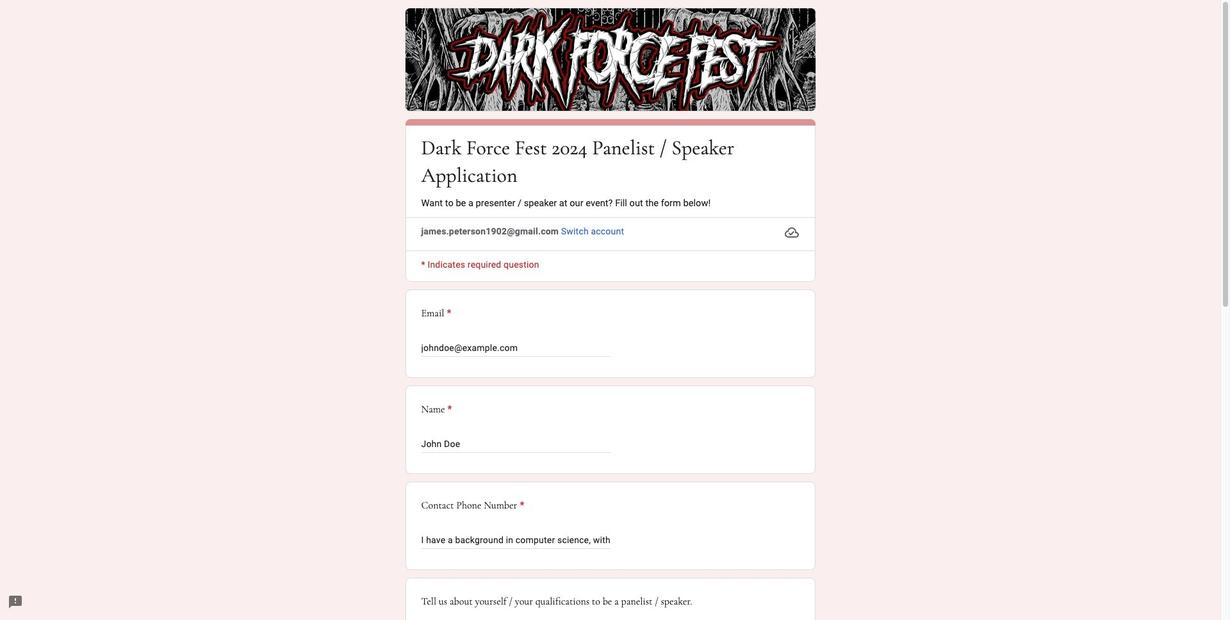 Task type: describe. For each thing, give the bounding box(es) containing it.
1 heading from the top
[[422, 134, 800, 189]]



Task type: vqa. For each thing, say whether or not it's contained in the screenshot.
Essay Google Docs ELEMENT
no



Task type: locate. For each thing, give the bounding box(es) containing it.
None text field
[[422, 533, 611, 548]]

required question element
[[445, 306, 452, 321], [445, 402, 452, 418], [518, 498, 525, 514]]

None text field
[[422, 437, 611, 452]]

1 vertical spatial required question element
[[445, 402, 452, 418]]

Your email email field
[[422, 341, 611, 356]]

2 heading from the top
[[422, 306, 800, 321]]

report a problem to google image
[[8, 595, 23, 610]]

list item
[[405, 290, 816, 378]]

3 heading from the top
[[422, 402, 452, 418]]

required question element for 2nd heading from the bottom of the page
[[445, 402, 452, 418]]

required question element for fourth heading from the top of the page
[[518, 498, 525, 514]]

0 vertical spatial required question element
[[445, 306, 452, 321]]

required question element for third heading from the bottom
[[445, 306, 452, 321]]

list
[[405, 290, 816, 621]]

heading
[[422, 134, 800, 189], [422, 306, 800, 321], [422, 402, 452, 418], [422, 498, 525, 514]]

4 heading from the top
[[422, 498, 525, 514]]

2 vertical spatial required question element
[[518, 498, 525, 514]]



